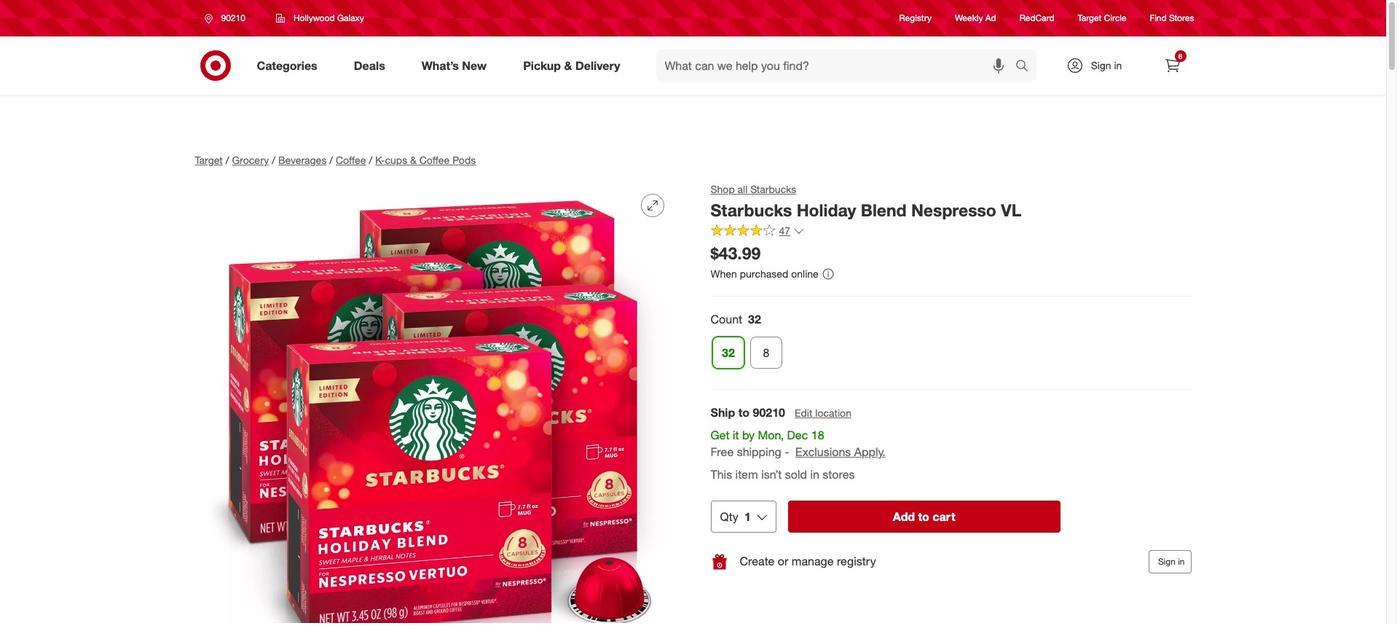 Task type: describe. For each thing, give the bounding box(es) containing it.
exclusions
[[796, 445, 851, 459]]

beverages link
[[278, 154, 327, 166]]

47 link
[[711, 224, 805, 240]]

this
[[711, 467, 732, 482]]

sign inside the sign in link
[[1091, 59, 1112, 71]]

vl
[[1001, 200, 1022, 220]]

ship to 90210
[[711, 405, 786, 420]]

isn't
[[762, 467, 782, 482]]

edit location button
[[794, 405, 853, 421]]

target circle
[[1078, 13, 1127, 24]]

in inside button
[[1178, 556, 1185, 567]]

ad
[[986, 13, 997, 24]]

pickup
[[523, 58, 561, 73]]

target link
[[195, 154, 223, 166]]

get it by mon, dec 18 free shipping - exclusions apply.
[[711, 428, 886, 459]]

ship
[[711, 405, 735, 420]]

3 / from the left
[[330, 154, 333, 166]]

edit location
[[795, 407, 852, 419]]

circle
[[1104, 13, 1127, 24]]

stores
[[1170, 13, 1195, 24]]

holiday
[[797, 200, 857, 220]]

target circle link
[[1078, 12, 1127, 24]]

manage
[[792, 554, 834, 569]]

dec
[[787, 428, 808, 442]]

to for 90210
[[739, 405, 750, 420]]

1 horizontal spatial 90210
[[753, 405, 786, 420]]

find stores
[[1150, 13, 1195, 24]]

cups
[[385, 154, 407, 166]]

target for target / grocery / beverages / coffee / k-cups & coffee pods
[[195, 154, 223, 166]]

shop
[[711, 183, 735, 195]]

47
[[779, 224, 791, 237]]

free
[[711, 445, 734, 459]]

1 vertical spatial in
[[811, 467, 820, 482]]

deals
[[354, 58, 385, 73]]

1 vertical spatial &
[[410, 154, 417, 166]]

it
[[733, 428, 739, 442]]

add
[[893, 509, 915, 524]]

create
[[740, 554, 775, 569]]

get
[[711, 428, 730, 442]]

1 vertical spatial 32
[[722, 346, 735, 360]]

count 32
[[711, 312, 761, 327]]

what's new
[[422, 58, 487, 73]]

apply.
[[855, 445, 886, 459]]

when
[[711, 267, 737, 279]]

What can we help you find? suggestions appear below search field
[[656, 50, 1019, 82]]

by
[[742, 428, 755, 442]]

find
[[1150, 13, 1167, 24]]

pods
[[453, 154, 476, 166]]

blend
[[861, 200, 907, 220]]

mon,
[[758, 428, 784, 442]]

location
[[816, 407, 852, 419]]

galaxy
[[337, 12, 364, 23]]

-
[[785, 445, 789, 459]]

sign in button
[[1149, 550, 1192, 573]]

sign in inside button
[[1159, 556, 1185, 567]]

qty 1
[[720, 509, 751, 524]]

coffee link
[[336, 154, 366, 166]]

weekly ad
[[955, 13, 997, 24]]

starbucks holiday blend  nespresso vl , 1 of 9 image
[[195, 182, 676, 623]]

add to cart
[[893, 509, 956, 524]]

grocery
[[232, 154, 269, 166]]

all
[[738, 183, 748, 195]]

target for target circle
[[1078, 13, 1102, 24]]

hollywood
[[294, 12, 335, 23]]

sign inside sign in button
[[1159, 556, 1176, 567]]

what's new link
[[409, 50, 505, 82]]

1 / from the left
[[226, 154, 229, 166]]

registry
[[837, 554, 876, 569]]

purchased
[[740, 267, 789, 279]]

deals link
[[342, 50, 404, 82]]

weekly ad link
[[955, 12, 997, 24]]

weekly
[[955, 13, 983, 24]]

90210 inside dropdown button
[[221, 12, 245, 23]]

to for cart
[[919, 509, 930, 524]]



Task type: vqa. For each thing, say whether or not it's contained in the screenshot.
Mon,
yes



Task type: locate. For each thing, give the bounding box(es) containing it.
find stores link
[[1150, 12, 1195, 24]]

search button
[[1009, 50, 1044, 85]]

32 down count
[[722, 346, 735, 360]]

group
[[709, 311, 1192, 375]]

or
[[778, 554, 789, 569]]

target left grocery link
[[195, 154, 223, 166]]

group containing count
[[709, 311, 1192, 375]]

& right pickup
[[564, 58, 572, 73]]

categories
[[257, 58, 318, 73]]

delivery
[[576, 58, 621, 73]]

18
[[812, 428, 825, 442]]

pickup & delivery
[[523, 58, 621, 73]]

this item isn't sold in stores
[[711, 467, 855, 482]]

/ left k- at the left top
[[369, 154, 372, 166]]

0 horizontal spatial to
[[739, 405, 750, 420]]

0 vertical spatial target
[[1078, 13, 1102, 24]]

1 horizontal spatial coffee
[[420, 154, 450, 166]]

1 horizontal spatial 32
[[748, 312, 761, 327]]

target / grocery / beverages / coffee / k-cups & coffee pods
[[195, 154, 476, 166]]

shipping
[[737, 445, 782, 459]]

1 coffee from the left
[[336, 154, 366, 166]]

1 vertical spatial sign
[[1159, 556, 1176, 567]]

0 vertical spatial sign
[[1091, 59, 1112, 71]]

registry link
[[900, 12, 932, 24]]

32 link
[[712, 337, 744, 369]]

online
[[792, 267, 819, 279]]

0 horizontal spatial sign
[[1091, 59, 1112, 71]]

starbucks down all
[[711, 200, 792, 220]]

create or manage registry
[[740, 554, 876, 569]]

0 horizontal spatial &
[[410, 154, 417, 166]]

/ right grocery link
[[272, 154, 275, 166]]

sign in link
[[1054, 50, 1145, 82]]

new
[[462, 58, 487, 73]]

sign in
[[1091, 59, 1122, 71], [1159, 556, 1185, 567]]

1
[[745, 509, 751, 524]]

target left circle
[[1078, 13, 1102, 24]]

32
[[748, 312, 761, 327], [722, 346, 735, 360]]

0 vertical spatial starbucks
[[751, 183, 797, 195]]

registry
[[900, 13, 932, 24]]

0 horizontal spatial coffee
[[336, 154, 366, 166]]

hollywood galaxy
[[294, 12, 364, 23]]

&
[[564, 58, 572, 73], [410, 154, 417, 166]]

to
[[739, 405, 750, 420], [919, 509, 930, 524]]

2 coffee from the left
[[420, 154, 450, 166]]

categories link
[[244, 50, 336, 82]]

0 horizontal spatial sign in
[[1091, 59, 1122, 71]]

target
[[1078, 13, 1102, 24], [195, 154, 223, 166]]

nespresso
[[912, 200, 997, 220]]

$43.99
[[711, 242, 761, 263]]

0 vertical spatial &
[[564, 58, 572, 73]]

1 horizontal spatial in
[[1114, 59, 1122, 71]]

6
[[1179, 52, 1183, 60]]

count
[[711, 312, 743, 327]]

redcard
[[1020, 13, 1055, 24]]

cart
[[933, 509, 956, 524]]

0 vertical spatial 90210
[[221, 12, 245, 23]]

90210 button
[[195, 5, 261, 31]]

1 horizontal spatial &
[[564, 58, 572, 73]]

k-
[[375, 154, 385, 166]]

item
[[736, 467, 758, 482]]

sold
[[785, 467, 807, 482]]

6 link
[[1157, 50, 1189, 82]]

0 horizontal spatial 90210
[[221, 12, 245, 23]]

0 vertical spatial sign in
[[1091, 59, 1122, 71]]

2 / from the left
[[272, 154, 275, 166]]

0 vertical spatial to
[[739, 405, 750, 420]]

grocery link
[[232, 154, 269, 166]]

shop all starbucks starbucks holiday blend  nespresso vl
[[711, 183, 1022, 220]]

1 horizontal spatial target
[[1078, 13, 1102, 24]]

to right ship
[[739, 405, 750, 420]]

stores
[[823, 467, 855, 482]]

90210
[[221, 12, 245, 23], [753, 405, 786, 420]]

exclusions apply. button
[[796, 444, 886, 460]]

1 horizontal spatial sign in
[[1159, 556, 1185, 567]]

1 vertical spatial sign in
[[1159, 556, 1185, 567]]

pickup & delivery link
[[511, 50, 639, 82]]

coffee
[[336, 154, 366, 166], [420, 154, 450, 166]]

search
[[1009, 59, 1044, 74]]

coffee left pods
[[420, 154, 450, 166]]

1 vertical spatial target
[[195, 154, 223, 166]]

1 vertical spatial 90210
[[753, 405, 786, 420]]

4 / from the left
[[369, 154, 372, 166]]

what's
[[422, 58, 459, 73]]

starbucks
[[751, 183, 797, 195], [711, 200, 792, 220]]

when purchased online
[[711, 267, 819, 279]]

redcard link
[[1020, 12, 1055, 24]]

2 horizontal spatial in
[[1178, 556, 1185, 567]]

1 vertical spatial starbucks
[[711, 200, 792, 220]]

8 link
[[750, 337, 782, 369]]

/ left the coffee link
[[330, 154, 333, 166]]

starbucks right all
[[751, 183, 797, 195]]

k-cups & coffee pods link
[[375, 154, 476, 166]]

1 horizontal spatial to
[[919, 509, 930, 524]]

1 horizontal spatial sign
[[1159, 556, 1176, 567]]

beverages
[[278, 154, 327, 166]]

to right "add"
[[919, 509, 930, 524]]

coffee left k- at the left top
[[336, 154, 366, 166]]

0 horizontal spatial 32
[[722, 346, 735, 360]]

to inside button
[[919, 509, 930, 524]]

2 vertical spatial in
[[1178, 556, 1185, 567]]

1 vertical spatial to
[[919, 509, 930, 524]]

/
[[226, 154, 229, 166], [272, 154, 275, 166], [330, 154, 333, 166], [369, 154, 372, 166]]

0 horizontal spatial target
[[195, 154, 223, 166]]

0 vertical spatial 32
[[748, 312, 761, 327]]

sign
[[1091, 59, 1112, 71], [1159, 556, 1176, 567]]

& right cups
[[410, 154, 417, 166]]

edit
[[795, 407, 813, 419]]

add to cart button
[[788, 500, 1061, 532]]

32 right count
[[748, 312, 761, 327]]

0 vertical spatial in
[[1114, 59, 1122, 71]]

qty
[[720, 509, 739, 524]]

/ right target link
[[226, 154, 229, 166]]

hollywood galaxy button
[[267, 5, 374, 31]]

0 horizontal spatial in
[[811, 467, 820, 482]]



